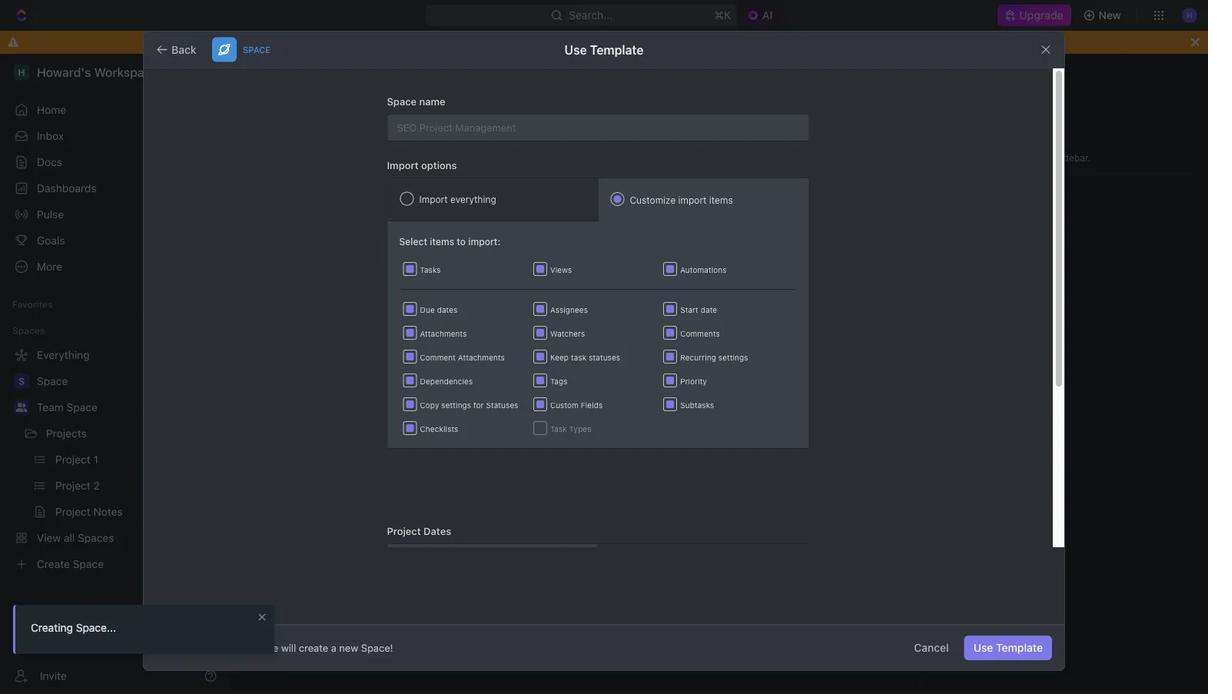 Task type: vqa. For each thing, say whether or not it's contained in the screenshot.
Views
yes



Task type: describe. For each thing, give the bounding box(es) containing it.
spaces shown in your left sidebar.
[[943, 152, 1091, 163]]

hide
[[722, 36, 746, 48]]

1 vertical spatial attachments
[[458, 353, 505, 362]]

space inside tree
[[67, 401, 98, 414]]

start date
[[681, 305, 718, 314]]

task
[[571, 353, 587, 362]]

checklists
[[420, 425, 459, 433]]

back
[[172, 43, 197, 56]]

sidebar.
[[1057, 152, 1091, 163]]

dashboards link
[[6, 176, 223, 201]]

comments
[[681, 329, 721, 338]]

import for import everything
[[420, 194, 448, 205]]

team space link
[[37, 395, 220, 420]]

use template inside button
[[974, 642, 1044, 654]]

browser
[[557, 36, 598, 48]]

select items to import:
[[400, 236, 501, 247]]

using this template will create a new space !
[[188, 643, 393, 654]]

task types
[[551, 425, 592, 433]]

your
[[1018, 152, 1037, 163]]

custom fields
[[551, 401, 603, 410]]

all spaces
[[261, 66, 312, 78]]

back button
[[150, 37, 206, 62]]

!
[[390, 643, 393, 654]]

in
[[1008, 152, 1016, 163]]

sidebar navigation
[[0, 54, 230, 694]]

creating
[[31, 622, 73, 634]]

all spaces joined
[[544, 339, 618, 350]]

will
[[281, 643, 296, 654]]

watchers
[[551, 329, 585, 338]]

copy
[[420, 401, 439, 410]]

options
[[422, 159, 457, 171]]

all for all spaces
[[261, 66, 273, 78]]

assignees
[[551, 305, 588, 314]]

import:
[[469, 236, 501, 247]]

upgrade
[[1020, 9, 1064, 22]]

upgrade link
[[999, 5, 1072, 26]]

task
[[551, 425, 567, 433]]

using
[[188, 643, 215, 654]]

everything
[[451, 194, 497, 205]]

dates
[[424, 525, 452, 537]]

due
[[420, 305, 435, 314]]

projects
[[46, 427, 87, 440]]

tasks
[[420, 265, 441, 274]]

cancel button
[[905, 636, 959, 661]]

recurring
[[681, 353, 717, 362]]

shown
[[977, 152, 1005, 163]]

template inside button
[[997, 642, 1044, 654]]

project dates
[[387, 525, 452, 537]]

customize
[[630, 195, 676, 205]]

use template button
[[965, 636, 1053, 661]]

recurring settings
[[681, 353, 749, 362]]

tree inside sidebar navigation
[[6, 343, 223, 577]]

comment attachments
[[420, 353, 505, 362]]

import options
[[387, 159, 457, 171]]

new
[[1099, 9, 1122, 22]]

import everything
[[420, 194, 497, 205]]

date
[[701, 305, 718, 314]]

favorites
[[12, 299, 53, 310]]

customize import items
[[630, 195, 733, 205]]

do you want to enable browser notifications? enable hide this
[[441, 36, 767, 48]]

space up all spaces
[[243, 45, 271, 55]]

creating space...
[[31, 622, 116, 634]]

dependencies
[[420, 377, 473, 386]]

docs link
[[6, 150, 223, 175]]

home
[[37, 103, 66, 116]]

dashboards
[[37, 182, 97, 195]]

for
[[474, 401, 484, 410]]

use inside button
[[974, 642, 994, 654]]

tags
[[551, 377, 568, 386]]

keep task statuses
[[551, 353, 621, 362]]

create
[[299, 643, 328, 654]]

project
[[387, 525, 421, 537]]



Task type: locate. For each thing, give the bounding box(es) containing it.
inbox link
[[6, 124, 223, 148]]

subtasks
[[681, 401, 715, 410]]

this
[[749, 36, 767, 48], [218, 643, 235, 654]]

items
[[710, 195, 733, 205], [430, 236, 455, 247]]

home link
[[6, 98, 223, 122]]

goals
[[37, 234, 65, 247]]

0 vertical spatial template
[[590, 42, 644, 57]]

use template down search...
[[565, 42, 644, 57]]

SEO Project Management text field
[[387, 114, 810, 142]]

1 vertical spatial this
[[218, 643, 235, 654]]

1 horizontal spatial settings
[[719, 353, 749, 362]]

0 horizontal spatial import
[[387, 159, 419, 171]]

settings
[[719, 353, 749, 362], [442, 401, 472, 410]]

statuses
[[486, 401, 519, 410]]

items right import
[[710, 195, 733, 205]]

0 horizontal spatial template
[[590, 42, 644, 57]]

1 vertical spatial all
[[544, 339, 555, 350]]

tree containing team space
[[6, 343, 223, 577]]

comment
[[420, 353, 456, 362]]

0 vertical spatial this
[[749, 36, 767, 48]]

settings for copy
[[442, 401, 472, 410]]

1 vertical spatial use template
[[974, 642, 1044, 654]]

use
[[565, 42, 587, 57], [974, 642, 994, 654]]

team
[[37, 401, 64, 414]]

use down search...
[[565, 42, 587, 57]]

new
[[339, 643, 359, 654]]

team space
[[37, 401, 98, 414]]

0 vertical spatial items
[[710, 195, 733, 205]]

goals link
[[6, 228, 223, 253]]

automations
[[681, 265, 727, 274]]

space up projects
[[67, 401, 98, 414]]

pulse
[[37, 208, 64, 221]]

settings right recurring
[[719, 353, 749, 362]]

1 horizontal spatial to
[[507, 36, 517, 48]]

favorites button
[[6, 295, 59, 314]]

1 vertical spatial settings
[[442, 401, 472, 410]]

custom
[[551, 401, 579, 410]]

0 horizontal spatial use template
[[565, 42, 644, 57]]

1 horizontal spatial import
[[420, 194, 448, 205]]

select
[[400, 236, 428, 247]]

name
[[420, 95, 446, 107]]

space left name
[[387, 95, 417, 107]]

1 horizontal spatial items
[[710, 195, 733, 205]]

to
[[507, 36, 517, 48], [457, 236, 466, 247]]

0 vertical spatial all
[[261, 66, 273, 78]]

space...
[[76, 622, 116, 634]]

1 horizontal spatial this
[[749, 36, 767, 48]]

user group image
[[16, 403, 27, 412]]

use template right cancel
[[974, 642, 1044, 654]]

left
[[1040, 152, 1054, 163]]

0 horizontal spatial this
[[218, 643, 235, 654]]

0 vertical spatial import
[[387, 159, 419, 171]]

spaces
[[276, 66, 312, 78], [943, 152, 975, 163], [12, 325, 45, 336], [557, 339, 589, 350]]

statuses
[[589, 353, 621, 362]]

this right hide at right top
[[749, 36, 767, 48]]

inbox
[[37, 130, 64, 142]]

1 vertical spatial to
[[457, 236, 466, 247]]

0 vertical spatial use
[[565, 42, 587, 57]]

settings for recurring
[[719, 353, 749, 362]]

use right cancel
[[974, 642, 994, 654]]

1 horizontal spatial use
[[974, 642, 994, 654]]

spaces inside sidebar navigation
[[12, 325, 45, 336]]

import left "options" in the left top of the page
[[387, 159, 419, 171]]

0 horizontal spatial items
[[430, 236, 455, 247]]

attachments down dates
[[420, 329, 467, 338]]

import for import options
[[387, 159, 419, 171]]

1 horizontal spatial use template
[[974, 642, 1044, 654]]

0 vertical spatial use template
[[565, 42, 644, 57]]

dates
[[437, 305, 458, 314]]

notifications?
[[601, 36, 670, 48]]

0 vertical spatial to
[[507, 36, 517, 48]]

0 vertical spatial settings
[[719, 353, 749, 362]]

1 vertical spatial items
[[430, 236, 455, 247]]

to left import: on the top left of the page
[[457, 236, 466, 247]]

all for all spaces joined
[[544, 339, 555, 350]]

fields
[[581, 401, 603, 410]]

1 vertical spatial template
[[997, 642, 1044, 654]]

attachments up dependencies
[[458, 353, 505, 362]]

0 horizontal spatial all
[[261, 66, 273, 78]]

start
[[681, 305, 699, 314]]

types
[[570, 425, 592, 433]]

projects link
[[46, 421, 180, 446]]

space right new
[[361, 643, 390, 654]]

enable
[[680, 36, 715, 48]]

0 vertical spatial attachments
[[420, 329, 467, 338]]

copy settings for statuses
[[420, 401, 519, 410]]

new button
[[1078, 3, 1131, 28]]

views
[[551, 265, 572, 274]]

attachments
[[420, 329, 467, 338], [458, 353, 505, 362]]

0 horizontal spatial to
[[457, 236, 466, 247]]

do
[[441, 36, 456, 48]]

to right "want"
[[507, 36, 517, 48]]

invite
[[40, 670, 67, 683]]

search...
[[569, 9, 613, 22]]

pulse link
[[6, 202, 223, 227]]

⌘k
[[715, 9, 731, 22]]

0 horizontal spatial settings
[[442, 401, 472, 410]]

1 vertical spatial import
[[420, 194, 448, 205]]

a
[[331, 643, 337, 654]]

joined
[[592, 339, 618, 350]]

settings left the for
[[442, 401, 472, 410]]

1 horizontal spatial all
[[544, 339, 555, 350]]

want
[[480, 36, 504, 48]]

this right using
[[218, 643, 235, 654]]

enable
[[520, 36, 554, 48]]

import down "options" in the left top of the page
[[420, 194, 448, 205]]

due dates
[[420, 305, 458, 314]]

space name
[[387, 95, 446, 107]]

0 horizontal spatial use
[[565, 42, 587, 57]]

1 horizontal spatial template
[[997, 642, 1044, 654]]

you
[[458, 36, 477, 48]]

keep
[[551, 353, 569, 362]]

1 vertical spatial use
[[974, 642, 994, 654]]

tree
[[6, 343, 223, 577]]

docs
[[37, 156, 62, 168]]

items right select
[[430, 236, 455, 247]]

cancel
[[915, 642, 950, 654]]



